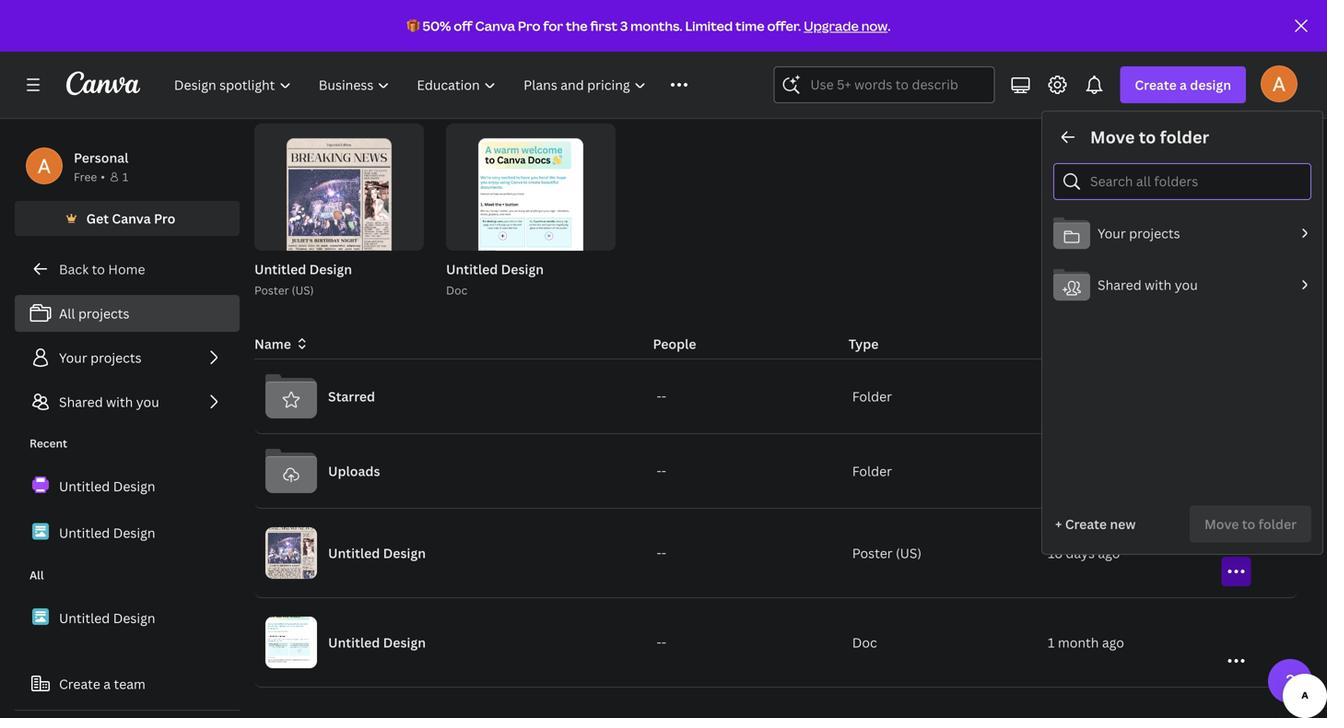 Task type: locate. For each thing, give the bounding box(es) containing it.
0 vertical spatial move
[[1091, 126, 1135, 148]]

18
[[1048, 544, 1063, 562]]

untitled design link
[[15, 467, 240, 506], [15, 513, 240, 552], [15, 598, 240, 638]]

with
[[1145, 276, 1172, 293], [106, 393, 133, 411]]

0 vertical spatial to
[[1139, 126, 1157, 148]]

1 horizontal spatial shared
[[1098, 276, 1142, 293]]

3
[[620, 17, 628, 35]]

1 vertical spatial to
[[92, 260, 105, 278]]

canva
[[475, 17, 515, 35], [112, 210, 151, 227]]

with down your projects button
[[1145, 276, 1172, 293]]

1 horizontal spatial shared with you
[[1098, 276, 1198, 293]]

untitled design poster (us)
[[254, 260, 352, 298]]

create for create a team
[[59, 675, 100, 693]]

1 vertical spatial projects
[[78, 305, 130, 322]]

all inside "list"
[[59, 305, 75, 322]]

shared
[[1098, 276, 1142, 293], [59, 393, 103, 411]]

1 horizontal spatial move
[[1205, 516, 1240, 533]]

untitled design inside the untitled design list
[[59, 609, 155, 627]]

doc
[[446, 283, 468, 298], [853, 634, 878, 651]]

1 vertical spatial with
[[106, 393, 133, 411]]

you
[[1175, 276, 1198, 293], [136, 393, 159, 411]]

0 horizontal spatial folder
[[1161, 126, 1210, 148]]

2 untitled design button from the left
[[446, 258, 544, 281]]

team
[[114, 675, 146, 693]]

0 horizontal spatial your projects
[[59, 349, 142, 367]]

shared inside button
[[1098, 276, 1142, 293]]

ago right month in the bottom right of the page
[[1103, 634, 1125, 651]]

-
[[657, 388, 662, 405], [662, 388, 667, 405], [657, 462, 662, 480], [662, 462, 667, 480], [657, 544, 662, 562], [662, 544, 667, 562], [657, 634, 662, 651], [662, 634, 667, 651]]

pro left for at left
[[518, 17, 541, 35]]

a inside create a design dropdown button
[[1180, 76, 1188, 94]]

1 horizontal spatial your projects
[[1098, 224, 1181, 242]]

for
[[543, 17, 564, 35]]

upgrade
[[804, 17, 859, 35]]

move
[[1091, 126, 1135, 148], [1205, 516, 1240, 533]]

your inside button
[[1098, 224, 1126, 242]]

ago for 1 month ago
[[1103, 634, 1125, 651]]

🎁
[[407, 17, 420, 35]]

1 vertical spatial pro
[[154, 210, 176, 227]]

create for create a design
[[1135, 76, 1177, 94]]

create right +
[[1066, 516, 1107, 533]]

shared with you
[[1098, 276, 1198, 293], [59, 393, 159, 411]]

1 vertical spatial folder
[[853, 462, 893, 480]]

0 vertical spatial you
[[1175, 276, 1198, 293]]

1 folder from the top
[[853, 388, 893, 405]]

0 horizontal spatial a
[[104, 675, 111, 693]]

back
[[59, 260, 89, 278]]

the
[[566, 17, 588, 35]]

+ create new
[[1056, 516, 1136, 533]]

1 horizontal spatial untitled design button
[[446, 258, 544, 281]]

1 horizontal spatial with
[[1145, 276, 1172, 293]]

poster (us)
[[853, 544, 922, 562]]

3 -- from the top
[[657, 544, 667, 562]]

folder
[[1161, 126, 1210, 148], [1259, 516, 1297, 533]]

1 month ago
[[1048, 634, 1125, 651]]

a inside create a team button
[[104, 675, 111, 693]]

canva right the off
[[475, 17, 515, 35]]

all
[[59, 305, 75, 322], [30, 568, 44, 583]]

0 horizontal spatial canva
[[112, 210, 151, 227]]

0 horizontal spatial your
[[59, 349, 87, 367]]

name
[[254, 335, 291, 353]]

new
[[1111, 516, 1136, 533]]

untitled design button for untitled design poster (us)
[[254, 258, 352, 281]]

a left design
[[1180, 76, 1188, 94]]

0 horizontal spatial doc
[[446, 283, 468, 298]]

apple lee image
[[1261, 65, 1298, 102]]

get
[[86, 210, 109, 227]]

2 folder from the top
[[853, 462, 893, 480]]

untitled design for untitled design link for "list" containing untitled design
[[59, 477, 155, 495]]

1 left month in the bottom right of the page
[[1048, 634, 1055, 651]]

untitled design for untitled design link corresponding to the untitled design list
[[59, 609, 155, 627]]

first
[[591, 17, 618, 35]]

+ create new button
[[1054, 506, 1138, 543]]

0 horizontal spatial poster
[[254, 283, 289, 298]]

create inside dropdown button
[[1135, 76, 1177, 94]]

0 horizontal spatial shared
[[59, 393, 103, 411]]

pro up back to home link
[[154, 210, 176, 227]]

get canva pro
[[86, 210, 176, 227]]

0 vertical spatial your
[[1098, 224, 1126, 242]]

0 vertical spatial all
[[59, 305, 75, 322]]

0 vertical spatial projects
[[1130, 224, 1181, 242]]

with down 'your projects' link
[[106, 393, 133, 411]]

a
[[1180, 76, 1188, 94], [104, 675, 111, 693]]

ago
[[1098, 544, 1121, 562], [1103, 634, 1125, 651]]

folder down type
[[853, 388, 893, 405]]

0 horizontal spatial 1
[[123, 169, 128, 184]]

0 horizontal spatial (us)
[[292, 283, 314, 298]]

1 vertical spatial doc
[[853, 634, 878, 651]]

time
[[736, 17, 765, 35]]

1 vertical spatial ago
[[1103, 634, 1125, 651]]

0 vertical spatial doc
[[446, 283, 468, 298]]

0 vertical spatial with
[[1145, 276, 1172, 293]]

shared with you down your projects button
[[1098, 276, 1198, 293]]

folder inside button
[[1259, 516, 1297, 533]]

your projects
[[1098, 224, 1181, 242], [59, 349, 142, 367]]

--
[[657, 388, 667, 405], [657, 462, 667, 480], [657, 544, 667, 562], [657, 634, 667, 651]]

2 vertical spatial create
[[59, 675, 100, 693]]

1 vertical spatial all
[[30, 568, 44, 583]]

folder up 'poster (us)' on the bottom of page
[[853, 462, 893, 480]]

upgrade now button
[[804, 17, 888, 35]]

1 vertical spatial poster
[[853, 544, 893, 562]]

1 vertical spatial create
[[1066, 516, 1107, 533]]

0 vertical spatial move to folder
[[1091, 126, 1210, 148]]

1 vertical spatial shared with you
[[59, 393, 159, 411]]

untitled design button
[[254, 258, 352, 281], [446, 258, 544, 281]]

untitled design
[[59, 477, 155, 495], [59, 524, 155, 541], [328, 544, 426, 562], [59, 609, 155, 627], [328, 634, 426, 651]]

0 vertical spatial poster
[[254, 283, 289, 298]]

1 horizontal spatial poster
[[853, 544, 893, 562]]

1 horizontal spatial canva
[[475, 17, 515, 35]]

0 vertical spatial pro
[[518, 17, 541, 35]]

folder for starred
[[853, 388, 893, 405]]

1 right the •
[[123, 169, 128, 184]]

1 horizontal spatial a
[[1180, 76, 1188, 94]]

1 -- from the top
[[657, 388, 667, 405]]

shared up recent
[[59, 393, 103, 411]]

a left team
[[104, 675, 111, 693]]

your projects up shared with you button
[[1098, 224, 1181, 242]]

1 for 1 month ago
[[1048, 634, 1055, 651]]

your projects down all projects on the left top of the page
[[59, 349, 142, 367]]

create
[[1135, 76, 1177, 94], [1066, 516, 1107, 533], [59, 675, 100, 693]]

ago right the days
[[1098, 544, 1121, 562]]

1 vertical spatial canva
[[112, 210, 151, 227]]

your up shared with you button
[[1098, 224, 1126, 242]]

your down all projects on the left top of the page
[[59, 349, 87, 367]]

1 untitled design button from the left
[[254, 258, 352, 281]]

2 horizontal spatial to
[[1243, 516, 1256, 533]]

pro
[[518, 17, 541, 35], [154, 210, 176, 227]]

back to home
[[59, 260, 145, 278]]

untitled design link for "list" containing untitled design
[[15, 467, 240, 506]]

list containing your projects
[[1043, 207, 1323, 311]]

1 horizontal spatial 1
[[1048, 634, 1055, 651]]

0 vertical spatial folder
[[853, 388, 893, 405]]

1 horizontal spatial doc
[[853, 634, 878, 651]]

0 horizontal spatial with
[[106, 393, 133, 411]]

1 vertical spatial 1
[[1048, 634, 1055, 651]]

1 horizontal spatial folder
[[1259, 516, 1297, 533]]

untitled
[[254, 260, 306, 278], [446, 260, 498, 278], [59, 477, 110, 495], [59, 524, 110, 541], [328, 544, 380, 562], [59, 609, 110, 627], [328, 634, 380, 651]]

0 vertical spatial ago
[[1098, 544, 1121, 562]]

top level navigation element
[[162, 66, 730, 103], [162, 66, 730, 103]]

0 horizontal spatial shared with you
[[59, 393, 159, 411]]

1 vertical spatial your projects
[[59, 349, 142, 367]]

your projects inside your projects button
[[1098, 224, 1181, 242]]

canva right get
[[112, 210, 151, 227]]

1 for 1
[[123, 169, 128, 184]]

1 horizontal spatial all
[[59, 305, 75, 322]]

1 horizontal spatial you
[[1175, 276, 1198, 293]]

0 horizontal spatial create
[[59, 675, 100, 693]]

create left design
[[1135, 76, 1177, 94]]

2 vertical spatial to
[[1243, 516, 1256, 533]]

1 horizontal spatial (us)
[[896, 544, 922, 562]]

0 vertical spatial your projects
[[1098, 224, 1181, 242]]

0 horizontal spatial untitled design button
[[254, 258, 352, 281]]

to
[[1139, 126, 1157, 148], [92, 260, 105, 278], [1243, 516, 1256, 533]]

folder
[[853, 388, 893, 405], [853, 462, 893, 480]]

shared with you down 'your projects' link
[[59, 393, 159, 411]]

1
[[123, 169, 128, 184], [1048, 634, 1055, 651]]

1 vertical spatial (us)
[[896, 544, 922, 562]]

1 vertical spatial you
[[136, 393, 159, 411]]

Search search field
[[811, 67, 958, 102]]

your
[[1098, 224, 1126, 242], [59, 349, 87, 367]]

None search field
[[774, 66, 995, 103]]

+
[[1056, 516, 1063, 533]]

type
[[849, 335, 879, 353]]

now
[[862, 17, 888, 35]]

days
[[1066, 544, 1095, 562]]

1 vertical spatial a
[[104, 675, 111, 693]]

poster
[[254, 283, 289, 298], [853, 544, 893, 562]]

get canva pro button
[[15, 201, 240, 236]]

1 horizontal spatial your
[[1098, 224, 1126, 242]]

design
[[309, 260, 352, 278], [501, 260, 544, 278], [113, 477, 155, 495], [113, 524, 155, 541], [383, 544, 426, 562], [113, 609, 155, 627], [383, 634, 426, 651]]

projects down back to home
[[78, 305, 130, 322]]

projects for 'your projects' link
[[90, 349, 142, 367]]

2 vertical spatial projects
[[90, 349, 142, 367]]

untitled design for second untitled design link from the top
[[59, 524, 155, 541]]

0 vertical spatial (us)
[[292, 283, 314, 298]]

you down your projects button
[[1175, 276, 1198, 293]]

create a design button
[[1121, 66, 1247, 103]]

pro inside button
[[154, 210, 176, 227]]

1 vertical spatial untitled design link
[[15, 513, 240, 552]]

design inside untitled design poster (us)
[[309, 260, 352, 278]]

1 vertical spatial move to folder
[[1205, 516, 1297, 533]]

0 vertical spatial shared with you
[[1098, 276, 1198, 293]]

projects
[[1130, 224, 1181, 242], [78, 305, 130, 322], [90, 349, 142, 367]]

2 horizontal spatial create
[[1135, 76, 1177, 94]]

move to folder
[[1091, 126, 1210, 148], [1205, 516, 1297, 533]]

3 untitled design link from the top
[[15, 598, 240, 638]]

months.
[[631, 17, 683, 35]]

poster inside untitled design poster (us)
[[254, 283, 289, 298]]

projects down all projects link
[[90, 349, 142, 367]]

0 vertical spatial untitled design link
[[15, 467, 240, 506]]

1 untitled design link from the top
[[15, 467, 240, 506]]

home
[[108, 260, 145, 278]]

1 horizontal spatial pro
[[518, 17, 541, 35]]

0 horizontal spatial move
[[1091, 126, 1135, 148]]

projects inside your projects button
[[1130, 224, 1181, 242]]

0 vertical spatial create
[[1135, 76, 1177, 94]]

0 vertical spatial canva
[[475, 17, 515, 35]]

off
[[454, 17, 473, 35]]

1 vertical spatial folder
[[1259, 516, 1297, 533]]

2 vertical spatial untitled design link
[[15, 598, 240, 638]]

projects inside all projects link
[[78, 305, 130, 322]]

1 vertical spatial shared
[[59, 393, 103, 411]]

shared down your projects button
[[1098, 276, 1142, 293]]

untitled design doc
[[446, 260, 544, 298]]

0 vertical spatial 1
[[123, 169, 128, 184]]

personal
[[74, 149, 129, 166]]

0 vertical spatial shared
[[1098, 276, 1142, 293]]

1 vertical spatial move
[[1205, 516, 1240, 533]]

(us) inside untitled design poster (us)
[[292, 283, 314, 298]]

untitled design link for the untitled design list
[[15, 598, 240, 638]]

a for team
[[104, 675, 111, 693]]

0 vertical spatial a
[[1180, 76, 1188, 94]]

you down 'your projects' link
[[136, 393, 159, 411]]

0 horizontal spatial pro
[[154, 210, 176, 227]]

4 -- from the top
[[657, 634, 667, 651]]

projects up shared with you button
[[1130, 224, 1181, 242]]

a for design
[[1180, 76, 1188, 94]]

all for all projects
[[59, 305, 75, 322]]

projects inside 'your projects' link
[[90, 349, 142, 367]]

(us)
[[292, 283, 314, 298], [896, 544, 922, 562]]

create left team
[[59, 675, 100, 693]]

0 horizontal spatial all
[[30, 568, 44, 583]]

list
[[1043, 207, 1323, 311], [15, 295, 240, 420], [15, 467, 240, 552]]



Task type: vqa. For each thing, say whether or not it's contained in the screenshot.
left Edit
no



Task type: describe. For each thing, give the bounding box(es) containing it.
all for all
[[30, 568, 44, 583]]

Search all folders search field
[[1091, 164, 1300, 199]]

ago for 18 days ago
[[1098, 544, 1121, 562]]

18 days ago
[[1048, 544, 1121, 562]]

free •
[[74, 169, 105, 184]]

with inside button
[[1145, 276, 1172, 293]]

untitled inside untitled design poster (us)
[[254, 260, 306, 278]]

people
[[653, 335, 697, 353]]

.
[[888, 17, 891, 35]]

month
[[1058, 634, 1100, 651]]

2 untitled design link from the top
[[15, 513, 240, 552]]

your projects button
[[1054, 215, 1312, 255]]

0 horizontal spatial you
[[136, 393, 159, 411]]

untitled design button for untitled design doc
[[446, 258, 544, 281]]

limited
[[686, 17, 733, 35]]

doc inside the 'untitled design doc'
[[446, 283, 468, 298]]

shared with you button
[[1054, 266, 1312, 307]]

list containing all projects
[[15, 295, 240, 420]]

0 vertical spatial folder
[[1161, 126, 1210, 148]]

projects for all projects link
[[78, 305, 130, 322]]

create a team
[[59, 675, 146, 693]]

canva inside button
[[112, 210, 151, 227]]

untitled design list
[[15, 598, 240, 684]]

uploads
[[328, 462, 380, 480]]

1 vertical spatial your
[[59, 349, 87, 367]]

1 horizontal spatial create
[[1066, 516, 1107, 533]]

free
[[74, 169, 97, 184]]

your projects link
[[15, 339, 240, 376]]

move to folder button
[[1190, 506, 1312, 543]]

offer.
[[768, 17, 802, 35]]

shared with you inside shared with you link
[[59, 393, 159, 411]]

list containing untitled design
[[15, 467, 240, 552]]

design inside the untitled design list
[[113, 609, 155, 627]]

create a design
[[1135, 76, 1232, 94]]

50%
[[423, 17, 451, 35]]

untitled inside the 'untitled design doc'
[[446, 260, 498, 278]]

untitled inside list
[[59, 609, 110, 627]]

•
[[101, 169, 105, 184]]

recent
[[30, 436, 67, 451]]

move inside button
[[1205, 516, 1240, 533]]

1 horizontal spatial to
[[1139, 126, 1157, 148]]

all projects link
[[15, 295, 240, 332]]

starred
[[328, 388, 375, 405]]

back to home link
[[15, 251, 240, 288]]

create a team button
[[15, 666, 240, 703]]

your projects inside 'your projects' link
[[59, 349, 142, 367]]

to inside button
[[1243, 516, 1256, 533]]

folder for uploads
[[853, 462, 893, 480]]

all projects
[[59, 305, 130, 322]]

🎁 50% off canva pro for the first 3 months. limited time offer. upgrade now .
[[407, 17, 891, 35]]

name button
[[254, 334, 310, 354]]

design inside the 'untitled design doc'
[[501, 260, 544, 278]]

0 horizontal spatial to
[[92, 260, 105, 278]]

design
[[1191, 76, 1232, 94]]

shared with you inside shared with you button
[[1098, 276, 1198, 293]]

2 -- from the top
[[657, 462, 667, 480]]

shared with you link
[[15, 384, 240, 420]]

move to folder inside button
[[1205, 516, 1297, 533]]

you inside button
[[1175, 276, 1198, 293]]



